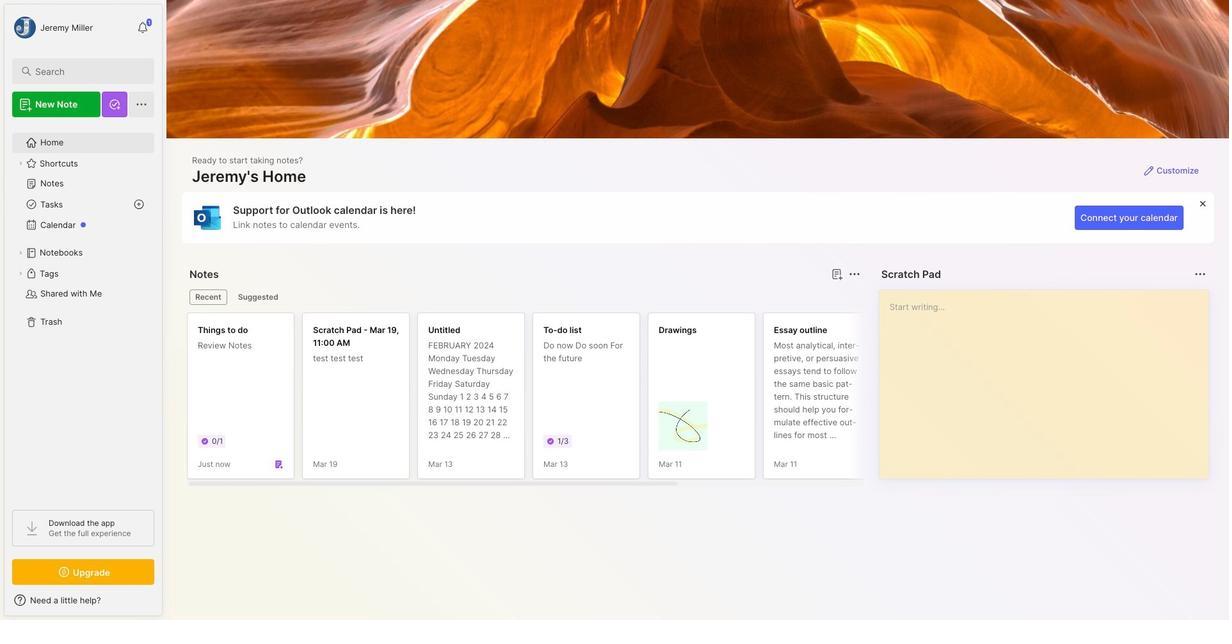 Task type: describe. For each thing, give the bounding box(es) containing it.
1 tab from the left
[[190, 290, 227, 305]]

2 tab from the left
[[232, 290, 284, 305]]

Account field
[[12, 15, 93, 40]]

none search field inside main element
[[35, 63, 143, 79]]

more actions image
[[847, 266, 863, 282]]

more actions image
[[1193, 266, 1209, 282]]

WHAT'S NEW field
[[4, 590, 162, 611]]

thumbnail image
[[659, 402, 708, 450]]

click to collapse image
[[162, 596, 171, 612]]

tree inside main element
[[4, 125, 162, 498]]



Task type: locate. For each thing, give the bounding box(es) containing it.
row group
[[187, 313, 1110, 487]]

More actions field
[[846, 265, 864, 283], [1192, 265, 1210, 283]]

Start writing… text field
[[890, 290, 1209, 468]]

tab
[[190, 290, 227, 305], [232, 290, 284, 305]]

expand tags image
[[17, 270, 24, 277]]

0 horizontal spatial tab
[[190, 290, 227, 305]]

2 more actions field from the left
[[1192, 265, 1210, 283]]

tab list
[[190, 290, 859, 305]]

0 horizontal spatial more actions field
[[846, 265, 864, 283]]

None search field
[[35, 63, 143, 79]]

1 horizontal spatial tab
[[232, 290, 284, 305]]

1 horizontal spatial more actions field
[[1192, 265, 1210, 283]]

Search text field
[[35, 65, 143, 78]]

tree
[[4, 125, 162, 498]]

expand notebooks image
[[17, 249, 24, 257]]

1 more actions field from the left
[[846, 265, 864, 283]]

main element
[[0, 0, 167, 620]]



Task type: vqa. For each thing, say whether or not it's contained in the screenshot.
middle ONLY
no



